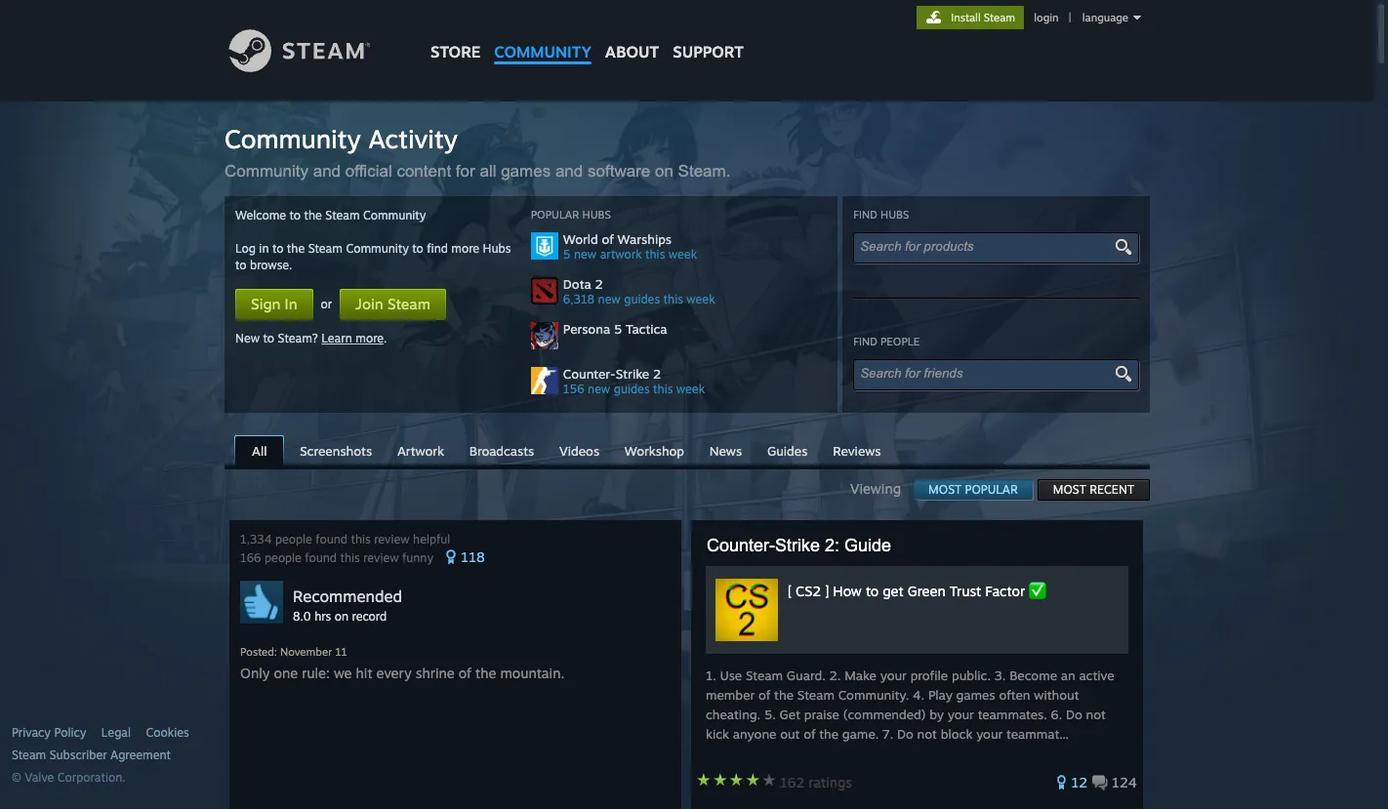 Task type: describe. For each thing, give the bounding box(es) containing it.
agreement
[[110, 748, 171, 763]]

install steam
[[951, 11, 1016, 24]]

praise
[[804, 707, 840, 723]]

of inside world of warships 5 new artwork this week
[[602, 231, 614, 247]]

guides inside counter-strike 2 156 new guides this week
[[614, 382, 650, 396]]

videos
[[559, 443, 600, 459]]

support
[[673, 42, 744, 62]]

trust
[[950, 583, 982, 600]]

cookies steam subscriber agreement © valve corporation.
[[12, 725, 189, 785]]

green
[[908, 583, 946, 600]]

all
[[252, 443, 267, 459]]

cookies link
[[146, 725, 189, 741]]

world of warships 5 new artwork this week
[[563, 231, 697, 262]]

of up 5.
[[759, 687, 771, 703]]

artwork
[[600, 247, 642, 262]]

hubs
[[881, 208, 909, 222]]

most recent link
[[1038, 479, 1150, 501]]

legal link
[[101, 725, 131, 741]]

artwork
[[397, 443, 444, 459]]

world of warships link
[[563, 231, 827, 247]]

162 ratings
[[780, 774, 852, 791]]

by
[[930, 707, 944, 723]]

cookies
[[146, 725, 189, 740]]

0 vertical spatial popular
[[531, 208, 579, 222]]

screenshots
[[300, 443, 372, 459]]

7.
[[883, 726, 894, 742]]

find for find hubs
[[854, 208, 878, 222]]

steam.
[[678, 162, 731, 181]]

people for find
[[881, 335, 920, 349]]

guide
[[845, 536, 892, 556]]

join steam link
[[340, 289, 446, 320]]

this inside world of warships 5 new artwork this week
[[645, 247, 665, 262]]

rule:
[[302, 665, 330, 682]]

1 horizontal spatial do
[[1066, 707, 1083, 723]]

persona
[[563, 321, 610, 337]]

steam down official
[[325, 208, 360, 223]]

1.
[[706, 668, 717, 684]]

learn
[[322, 331, 352, 346]]

most popular
[[929, 482, 1018, 497]]

more inside log in to the steam community to find more hubs to browse.
[[451, 241, 480, 256]]

0 horizontal spatial more
[[356, 331, 384, 346]]

language
[[1083, 11, 1129, 24]]

popular inside most popular link
[[965, 482, 1018, 497]]

login
[[1034, 11, 1059, 24]]

guard.
[[787, 668, 826, 684]]

new for counter-
[[588, 382, 611, 396]]

community up welcome
[[225, 162, 309, 181]]

factor
[[986, 583, 1025, 600]]

browse.
[[250, 258, 292, 272]]

an
[[1061, 668, 1076, 684]]

join
[[356, 295, 383, 313]]

2 and from the left
[[555, 162, 583, 181]]

most for most recent
[[1053, 482, 1087, 497]]

this inside counter-strike 2 156 new guides this week
[[653, 382, 673, 396]]

recent
[[1090, 482, 1135, 497]]

community link
[[487, 0, 598, 71]]

|
[[1069, 11, 1072, 24]]

in
[[285, 295, 297, 313]]

hrs
[[315, 609, 331, 624]]

steam inside the cookies steam subscriber agreement © valve corporation.
[[12, 748, 46, 763]]

1 horizontal spatial 5
[[614, 321, 622, 337]]

1,334
[[240, 532, 272, 547]]

1 and from the left
[[313, 162, 341, 181]]

most recent
[[1053, 482, 1135, 497]]

welcome
[[235, 208, 286, 223]]

teammat...
[[1007, 726, 1069, 742]]

find hubs
[[854, 208, 909, 222]]

156
[[563, 382, 585, 396]]

posted:
[[240, 645, 277, 659]]

this inside dota 2 6,318 new guides this week
[[664, 292, 683, 307]]

1 horizontal spatial your
[[948, 707, 974, 723]]

guides inside dota 2 6,318 new guides this week
[[624, 292, 660, 307]]

2 vertical spatial people
[[265, 551, 302, 565]]

dota
[[563, 276, 591, 292]]

helpful
[[413, 532, 450, 547]]

find people
[[854, 335, 920, 349]]

news link
[[700, 436, 752, 464]]

find for find people
[[854, 335, 878, 349]]

official
[[345, 162, 392, 181]]

support link
[[666, 0, 751, 66]]

new inside dota 2 6,318 new guides this week
[[598, 292, 621, 307]]

privacy
[[12, 725, 51, 740]]

1 vertical spatial do
[[897, 726, 914, 742]]

get
[[883, 583, 904, 600]]

learn more link
[[322, 331, 384, 346]]

one
[[274, 665, 298, 682]]

games inside community activity community and official content for all games and software on steam.
[[501, 162, 551, 181]]

community.
[[838, 687, 909, 703]]

legal
[[101, 725, 131, 740]]

to right new
[[263, 331, 274, 346]]

or
[[321, 297, 332, 311]]

counter- for counter-strike 2 156 new guides this week
[[563, 366, 616, 382]]

steam?
[[278, 331, 318, 346]]

reviews
[[833, 443, 881, 459]]

of right the out
[[804, 726, 816, 742]]

policy
[[54, 725, 86, 740]]

the down praise
[[819, 726, 839, 742]]

on inside recommended 8.0 hrs on record
[[335, 609, 349, 624]]

new
[[235, 331, 260, 346]]

screenshots link
[[290, 436, 382, 464]]

all link
[[234, 435, 285, 467]]

make
[[845, 668, 877, 684]]

counter- for counter-strike 2: guide
[[707, 536, 775, 556]]

cheating.
[[706, 707, 761, 723]]

the right welcome
[[304, 208, 322, 223]]

1,334 people found this review helpful 166 people found this review funny
[[240, 532, 450, 565]]

how
[[833, 583, 862, 600]]

1. use steam guard. 2. make your profile public. 3. become an active member of the steam community. 4. play games often without cheating. 5. get praise (commended) by your teammates. 6. do not kick anyone out of the game. 7. do not block your teammat...
[[706, 668, 1115, 742]]

people for 1,334
[[275, 532, 312, 547]]

dota 2 6,318 new guides this week
[[563, 276, 715, 307]]

to right in
[[272, 241, 284, 256]]

2 inside counter-strike 2 156 new guides this week
[[653, 366, 661, 382]]

community
[[494, 42, 592, 62]]

strike for 2:
[[775, 536, 820, 556]]

popular hubs
[[531, 208, 611, 222]]

5 inside world of warships 5 new artwork this week
[[563, 247, 571, 262]]

warships
[[618, 231, 672, 247]]

week for warships
[[669, 247, 697, 262]]

1 horizontal spatial not
[[1086, 707, 1106, 723]]

steam inside the install steam link
[[984, 11, 1016, 24]]



Task type: vqa. For each thing, say whether or not it's contained in the screenshot.
first and
yes



Task type: locate. For each thing, give the bounding box(es) containing it.
valve
[[25, 770, 54, 785]]

0 horizontal spatial your
[[880, 668, 907, 684]]

2 horizontal spatial your
[[977, 726, 1003, 742]]

0 vertical spatial found
[[316, 532, 348, 547]]

week
[[669, 247, 697, 262], [687, 292, 715, 307], [677, 382, 705, 396]]

join steam
[[356, 295, 431, 313]]

community inside log in to the steam community to find more hubs to browse.
[[346, 241, 409, 256]]

new up the persona 5 tactica
[[598, 292, 621, 307]]

[
[[788, 583, 792, 600]]

1 vertical spatial not
[[917, 726, 937, 742]]

strike
[[616, 366, 650, 382], [775, 536, 820, 556]]

subscriber
[[49, 748, 107, 763]]

profile
[[911, 668, 948, 684]]

member
[[706, 687, 755, 703]]

persona 5 tactica link
[[563, 321, 827, 337]]

people
[[881, 335, 920, 349], [275, 532, 312, 547], [265, 551, 302, 565]]

1 vertical spatial review
[[363, 551, 399, 565]]

install steam link
[[917, 6, 1024, 29]]

often
[[999, 687, 1031, 703]]

12
[[1072, 774, 1088, 791]]

the inside log in to the steam community to find more hubs to browse.
[[287, 241, 305, 256]]

steam down privacy
[[12, 748, 46, 763]]

0 vertical spatial on
[[655, 162, 674, 181]]

workshop
[[625, 443, 685, 459]]

to down log
[[235, 258, 247, 272]]

1 vertical spatial new
[[598, 292, 621, 307]]

on inside community activity community and official content for all games and software on steam.
[[655, 162, 674, 181]]

0 vertical spatial 5
[[563, 247, 571, 262]]

166
[[240, 551, 261, 565]]

1 vertical spatial found
[[305, 551, 337, 565]]

more
[[451, 241, 480, 256], [356, 331, 384, 346]]

sign in link
[[235, 289, 313, 320]]

to left the get
[[866, 583, 879, 600]]

community up join
[[346, 241, 409, 256]]

not down by
[[917, 726, 937, 742]]

strike left 2:
[[775, 536, 820, 556]]

posted: november 11 only one rule: we hit every shrine of the mountain.
[[240, 645, 565, 682]]

community up official
[[225, 123, 361, 154]]

3.
[[995, 668, 1006, 684]]

1 vertical spatial guides
[[614, 382, 650, 396]]

cs2
[[796, 583, 821, 600]]

community up log in to the steam community to find more hubs to browse.
[[363, 208, 426, 223]]

to left find
[[412, 241, 424, 256]]

new inside world of warships 5 new artwork this week
[[574, 247, 597, 262]]

0 vertical spatial not
[[1086, 707, 1106, 723]]

1 horizontal spatial hubs
[[583, 208, 611, 222]]

software
[[588, 162, 651, 181]]

workshop link
[[615, 436, 694, 464]]

and
[[313, 162, 341, 181], [555, 162, 583, 181]]

11
[[335, 645, 347, 659]]

week inside dota 2 6,318 new guides this week
[[687, 292, 715, 307]]

1 horizontal spatial popular
[[965, 482, 1018, 497]]

1 vertical spatial strike
[[775, 536, 820, 556]]

popular
[[531, 208, 579, 222], [965, 482, 1018, 497]]

None text field
[[860, 239, 1116, 254], [860, 366, 1116, 381], [860, 239, 1116, 254], [860, 366, 1116, 381]]

None image field
[[1112, 238, 1135, 256], [1112, 365, 1135, 383], [1112, 238, 1135, 256], [1112, 365, 1135, 383]]

to right welcome
[[290, 208, 301, 223]]

118
[[461, 549, 485, 565]]

0 horizontal spatial do
[[897, 726, 914, 742]]

new inside counter-strike 2 156 new guides this week
[[588, 382, 611, 396]]

your up community. on the bottom of page
[[880, 668, 907, 684]]

week up dota 2 link at the top
[[669, 247, 697, 262]]

1 vertical spatial 5
[[614, 321, 622, 337]]

of inside posted: november 11 only one rule: we hit every shrine of the mountain.
[[459, 665, 472, 682]]

week up persona 5 tactica link
[[687, 292, 715, 307]]

hubs right find
[[483, 241, 511, 256]]

games down public.
[[956, 687, 996, 703]]

videos link
[[550, 436, 609, 464]]

steam right use
[[746, 668, 783, 684]]

privacy policy link
[[12, 725, 86, 741]]

week for 2
[[677, 382, 705, 396]]

hubs inside log in to the steam community to find more hubs to browse.
[[483, 241, 511, 256]]

content
[[397, 162, 451, 181]]

counter- left 2:
[[707, 536, 775, 556]]

new right 156 at the top left of the page
[[588, 382, 611, 396]]

1 horizontal spatial more
[[451, 241, 480, 256]]

week down persona 5 tactica link
[[677, 382, 705, 396]]

log in to the steam community to find more hubs to browse.
[[235, 241, 511, 272]]

0 vertical spatial review
[[374, 532, 410, 547]]

and up popular hubs
[[555, 162, 583, 181]]

0 vertical spatial counter-
[[563, 366, 616, 382]]

1 horizontal spatial games
[[956, 687, 996, 703]]

of right shrine
[[459, 665, 472, 682]]

2 vertical spatial your
[[977, 726, 1003, 742]]

week inside world of warships 5 new artwork this week
[[669, 247, 697, 262]]

new to steam? learn more .
[[235, 331, 387, 346]]

0 vertical spatial do
[[1066, 707, 1083, 723]]

more right find
[[451, 241, 480, 256]]

steam inside join steam link
[[388, 295, 431, 313]]

0 horizontal spatial on
[[335, 609, 349, 624]]

anyone
[[733, 726, 777, 742]]

1 vertical spatial popular
[[965, 482, 1018, 497]]

1 vertical spatial week
[[687, 292, 715, 307]]

on left steam.
[[655, 162, 674, 181]]

0 horizontal spatial strike
[[616, 366, 650, 382]]

strike for 2
[[616, 366, 650, 382]]

1 vertical spatial find
[[854, 335, 878, 349]]

1 vertical spatial on
[[335, 609, 349, 624]]

0 vertical spatial your
[[880, 668, 907, 684]]

0 vertical spatial new
[[574, 247, 597, 262]]

the left mountain.
[[475, 665, 496, 682]]

of right world
[[602, 231, 614, 247]]

to
[[290, 208, 301, 223], [272, 241, 284, 256], [412, 241, 424, 256], [235, 258, 247, 272], [263, 331, 274, 346], [866, 583, 879, 600]]

0 vertical spatial strike
[[616, 366, 650, 382]]

1 vertical spatial your
[[948, 707, 974, 723]]

about link
[[598, 0, 666, 66]]

0 horizontal spatial 5
[[563, 247, 571, 262]]

week inside counter-strike 2 156 new guides this week
[[677, 382, 705, 396]]

review up the funny
[[374, 532, 410, 547]]

steam right install
[[984, 11, 1016, 24]]

new
[[574, 247, 597, 262], [598, 292, 621, 307], [588, 382, 611, 396]]

hubs
[[583, 208, 611, 222], [483, 241, 511, 256]]

world
[[563, 231, 598, 247]]

0 vertical spatial 2
[[595, 276, 603, 292]]

1 horizontal spatial most
[[1053, 482, 1087, 497]]

login link
[[1030, 11, 1063, 24]]

artwork link
[[388, 436, 454, 464]]

strike down tactica
[[616, 366, 650, 382]]

0 horizontal spatial games
[[501, 162, 551, 181]]

most right viewing
[[929, 482, 962, 497]]

2 find from the top
[[854, 335, 878, 349]]

2
[[595, 276, 603, 292], [653, 366, 661, 382]]

0 horizontal spatial counter-
[[563, 366, 616, 382]]

0 vertical spatial games
[[501, 162, 551, 181]]

1 horizontal spatial and
[[555, 162, 583, 181]]

1 vertical spatial hubs
[[483, 241, 511, 256]]

more right learn
[[356, 331, 384, 346]]

guides right 156 at the top left of the page
[[614, 382, 650, 396]]

0 horizontal spatial 2
[[595, 276, 603, 292]]

your up block
[[948, 707, 974, 723]]

2 down tactica
[[653, 366, 661, 382]]

review left the funny
[[363, 551, 399, 565]]

2 most from the left
[[1053, 482, 1087, 497]]

out
[[780, 726, 800, 742]]

1 horizontal spatial strike
[[775, 536, 820, 556]]

games inside 1. use steam guard. 2. make your profile public. 3. become an active member of the steam community. 4. play games often without cheating. 5. get praise (commended) by your teammates. 6. do not kick anyone out of the game. 7. do not block your teammat...
[[956, 687, 996, 703]]

guides up tactica
[[624, 292, 660, 307]]

most left recent
[[1053, 482, 1087, 497]]

most popular link
[[913, 479, 1034, 501]]

2 vertical spatial new
[[588, 382, 611, 396]]

1 vertical spatial games
[[956, 687, 996, 703]]

login | language
[[1034, 11, 1129, 24]]

corporation.
[[57, 770, 126, 785]]

counter-strike 2 156 new guides this week
[[563, 366, 705, 396]]

0 vertical spatial guides
[[624, 292, 660, 307]]

steam up praise
[[798, 687, 835, 703]]

we
[[334, 665, 352, 682]]

counter-strike 2 link
[[563, 366, 827, 382]]

recommended 8.0 hrs on record
[[293, 587, 402, 624]]

new up the dota
[[574, 247, 597, 262]]

broadcasts link
[[460, 436, 544, 464]]

steam inside log in to the steam community to find more hubs to browse.
[[308, 241, 343, 256]]

0 horizontal spatial popular
[[531, 208, 579, 222]]

of
[[602, 231, 614, 247], [459, 665, 472, 682], [759, 687, 771, 703], [804, 726, 816, 742]]

reviews link
[[823, 436, 891, 464]]

most for most popular
[[929, 482, 962, 497]]

4.
[[913, 687, 925, 703]]

counter- inside counter-strike 2 156 new guides this week
[[563, 366, 616, 382]]

for
[[456, 162, 475, 181]]

do right 7.
[[897, 726, 914, 742]]

dota 2 link
[[563, 276, 827, 292]]

guides link
[[758, 436, 818, 464]]

this
[[645, 247, 665, 262], [664, 292, 683, 307], [653, 382, 673, 396], [351, 532, 371, 547], [340, 551, 360, 565]]

games right the all
[[501, 162, 551, 181]]

0 vertical spatial find
[[854, 208, 878, 222]]

recommended
[[293, 587, 402, 606]]

the
[[304, 208, 322, 223], [287, 241, 305, 256], [475, 665, 496, 682], [774, 687, 794, 703], [819, 726, 839, 742]]

the up get
[[774, 687, 794, 703]]

5 up the dota
[[563, 247, 571, 262]]

welcome to the steam community
[[235, 208, 426, 223]]

activity
[[368, 123, 458, 154]]

the inside posted: november 11 only one rule: we hit every shrine of the mountain.
[[475, 665, 496, 682]]

©
[[12, 770, 21, 785]]

use
[[720, 668, 742, 684]]

1 vertical spatial 2
[[653, 366, 661, 382]]

0 vertical spatial more
[[451, 241, 480, 256]]

november
[[280, 645, 332, 659]]

0 vertical spatial hubs
[[583, 208, 611, 222]]

not down active
[[1086, 707, 1106, 723]]

viewing
[[851, 480, 913, 497]]

1 vertical spatial counter-
[[707, 536, 775, 556]]

0 horizontal spatial and
[[313, 162, 341, 181]]

0 vertical spatial week
[[669, 247, 697, 262]]

1 vertical spatial people
[[275, 532, 312, 547]]

strike inside counter-strike 2 156 new guides this week
[[616, 366, 650, 382]]

on right hrs
[[335, 609, 349, 624]]

sign in
[[251, 295, 297, 313]]

0 vertical spatial people
[[881, 335, 920, 349]]

community
[[225, 123, 361, 154], [225, 162, 309, 181], [363, 208, 426, 223], [346, 241, 409, 256]]

2 right the dota
[[595, 276, 603, 292]]

most inside "link"
[[1053, 482, 1087, 497]]

2 vertical spatial week
[[677, 382, 705, 396]]

kick
[[706, 726, 729, 742]]

your down teammates.
[[977, 726, 1003, 742]]

funny
[[402, 551, 434, 565]]

6.
[[1051, 707, 1063, 723]]

.
[[384, 331, 387, 346]]

1 vertical spatial more
[[356, 331, 384, 346]]

0 horizontal spatial not
[[917, 726, 937, 742]]

new for world
[[574, 247, 597, 262]]

2 inside dota 2 6,318 new guides this week
[[595, 276, 603, 292]]

1 most from the left
[[929, 482, 962, 497]]

do right 6.
[[1066, 707, 1083, 723]]

community activity community and official content for all games and software on steam.
[[225, 123, 740, 181]]

0 horizontal spatial most
[[929, 482, 962, 497]]

hubs up world
[[583, 208, 611, 222]]

1 find from the top
[[854, 208, 878, 222]]

and left official
[[313, 162, 341, 181]]

5 left tactica
[[614, 321, 622, 337]]

1 horizontal spatial counter-
[[707, 536, 775, 556]]

counter- down persona
[[563, 366, 616, 382]]

steam right join
[[388, 295, 431, 313]]

counter-
[[563, 366, 616, 382], [707, 536, 775, 556]]

1 horizontal spatial 2
[[653, 366, 661, 382]]

block
[[941, 726, 973, 742]]

0 horizontal spatial hubs
[[483, 241, 511, 256]]

✅
[[1029, 583, 1047, 600]]

steam down welcome to the steam community
[[308, 241, 343, 256]]

1 horizontal spatial on
[[655, 162, 674, 181]]

the up browse.
[[287, 241, 305, 256]]



